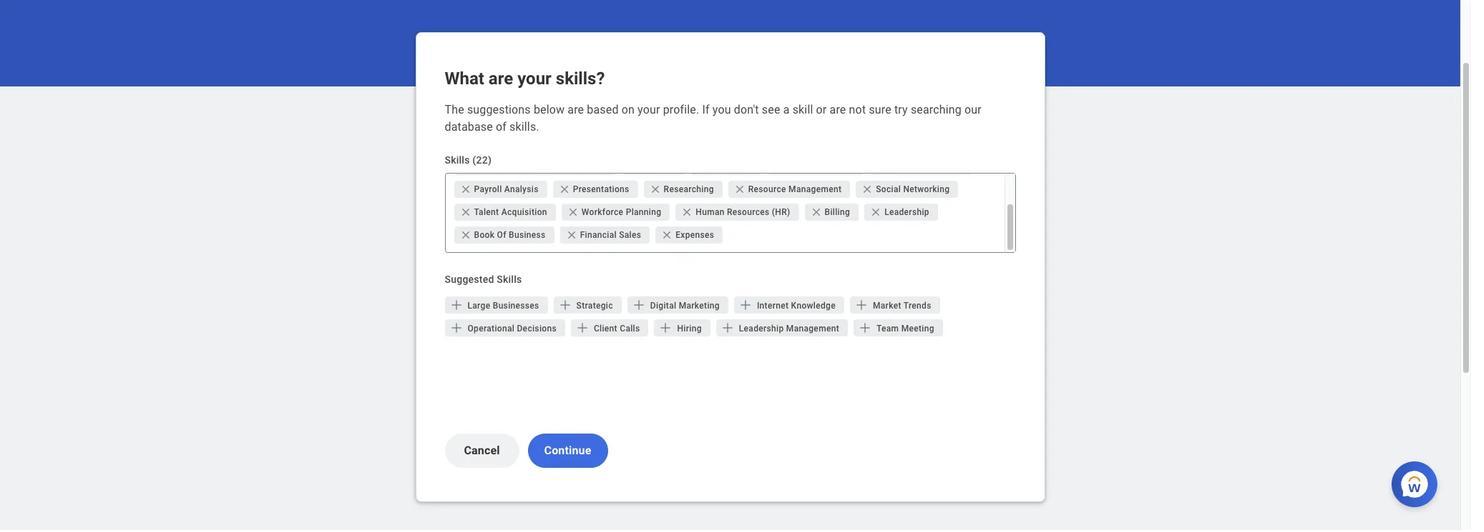 Task type: locate. For each thing, give the bounding box(es) containing it.
Skills (22) field
[[726, 228, 999, 243]]

are
[[489, 69, 513, 89], [568, 103, 584, 117], [830, 103, 846, 117]]

plus image left client
[[575, 321, 590, 336]]

team meeting button
[[854, 320, 943, 337]]

talent acquisition button
[[454, 204, 556, 221]]

leadership
[[884, 208, 929, 218], [739, 324, 784, 334]]

if
[[702, 103, 710, 117]]

skill
[[793, 103, 813, 117]]

(hr)
[[772, 208, 790, 218]]

knowledge
[[791, 301, 836, 311]]

plus image left the operational
[[449, 321, 463, 336]]

expenses
[[676, 230, 714, 240]]

remove image inside financial sales button
[[566, 230, 577, 241]]

0 vertical spatial leadership
[[884, 208, 929, 218]]

plus image for internet knowledge
[[738, 298, 753, 313]]

workforce
[[582, 208, 623, 218]]

skills left (22)
[[445, 155, 470, 166]]

billing
[[825, 208, 850, 218]]

are right below
[[568, 103, 584, 117]]

remove image left presentations
[[559, 184, 570, 195]]

skills up large businesses
[[497, 274, 522, 285]]

remove image up book
[[460, 207, 474, 218]]

plus image left the market
[[854, 298, 869, 313]]

talent
[[474, 208, 499, 218]]

remove image inside workforce planning button
[[567, 207, 579, 218]]

1 horizontal spatial plus image
[[575, 321, 590, 336]]

management inside button
[[789, 185, 842, 195]]

remove image for remove icon within social networking button
[[862, 184, 873, 195]]

skills
[[445, 155, 470, 166], [497, 274, 522, 285]]

plus image inside strategic button
[[558, 298, 572, 313]]

database
[[445, 120, 493, 134]]

remove image left billing
[[810, 207, 822, 218]]

remove image inside social networking button
[[862, 184, 873, 195]]

1 horizontal spatial your
[[638, 103, 660, 117]]

1 horizontal spatial skills
[[497, 274, 522, 285]]

operational decisions button
[[445, 320, 565, 337]]

plus image left the internet
[[738, 298, 753, 313]]

searching
[[911, 103, 962, 117]]

sales
[[619, 230, 641, 240]]

your up below
[[517, 69, 552, 89]]

the suggestions below are based on your profile. if you don't see a skill or are not sure try searching our database of skills.
[[445, 103, 982, 134]]

2 horizontal spatial are
[[830, 103, 846, 117]]

remove image left payroll
[[460, 184, 471, 195]]

plus image left strategic
[[558, 298, 572, 313]]

human resources (hr)
[[696, 208, 790, 218]]

resource management button
[[728, 181, 850, 198]]

expenses button
[[656, 227, 723, 244]]

plus image left large
[[449, 298, 463, 313]]

remove image inside the leadership button
[[870, 207, 882, 218]]

0 horizontal spatial skills
[[445, 155, 470, 166]]

0 vertical spatial skills
[[445, 155, 470, 166]]

remove image inside billing button
[[810, 207, 822, 218]]

remove image down skills (22)
[[460, 184, 474, 195]]

remove image inside talent acquisition 'button'
[[460, 207, 474, 218]]

remove image left workforce
[[567, 207, 579, 218]]

plus image for digital marketing
[[632, 298, 646, 313]]

remove image inside resource management button
[[734, 184, 745, 195]]

remove image for presentations button
[[559, 184, 573, 195]]

management down the knowledge on the right
[[786, 324, 839, 334]]

remove image inside billing button
[[810, 207, 825, 218]]

resource
[[748, 185, 786, 195]]

hiring
[[677, 324, 702, 334]]

remove image down social
[[870, 207, 884, 218]]

social networking
[[876, 185, 950, 195]]

remove image down talent
[[460, 230, 474, 241]]

1 vertical spatial skills
[[497, 274, 522, 285]]

payroll analysis button
[[454, 181, 547, 198]]

1 horizontal spatial leadership
[[884, 208, 929, 218]]

plus image down digital
[[659, 321, 673, 336]]

are up suggestions on the left of the page
[[489, 69, 513, 89]]

are right or
[[830, 103, 846, 117]]

1 vertical spatial leadership
[[739, 324, 784, 334]]

leadership down the internet
[[739, 324, 784, 334]]

book of business
[[474, 230, 546, 240]]

plus image for client
[[575, 321, 590, 336]]

plus image for team meeting
[[858, 321, 872, 336]]

client calls
[[594, 324, 640, 334]]

plus image inside client calls button
[[575, 321, 590, 336]]

0 vertical spatial your
[[517, 69, 552, 89]]

plus image inside 'internet knowledge' button
[[738, 298, 753, 313]]

calls
[[620, 324, 640, 334]]

presentations button
[[553, 181, 638, 198]]

see
[[762, 103, 780, 117]]

resource management
[[748, 185, 842, 195]]

market trends
[[873, 301, 931, 311]]

client
[[594, 324, 617, 334]]

remove image for remove icon within financial sales button
[[566, 230, 577, 241]]

remove image for talent acquisition 'button' on the left of the page
[[460, 207, 474, 218]]

remove image up human resources (hr) button
[[734, 184, 745, 195]]

hiring button
[[654, 320, 710, 337]]

remove image
[[649, 184, 664, 195], [649, 184, 661, 195], [734, 184, 748, 195], [862, 184, 876, 195], [460, 207, 471, 218], [567, 207, 582, 218], [681, 207, 696, 218], [681, 207, 693, 218], [810, 207, 825, 218], [870, 207, 882, 218], [566, 230, 580, 241], [661, 230, 676, 241], [661, 230, 673, 241]]

on
[[622, 103, 635, 117]]

strategic button
[[554, 297, 622, 314]]

strategic
[[576, 301, 613, 311]]

continue button
[[528, 434, 608, 469]]

researching
[[664, 185, 714, 195]]

remove image
[[460, 184, 474, 195], [460, 184, 471, 195], [559, 184, 573, 195], [559, 184, 570, 195], [734, 184, 745, 195], [862, 184, 873, 195], [460, 207, 474, 218], [567, 207, 579, 218], [810, 207, 822, 218], [870, 207, 884, 218], [460, 230, 474, 241], [460, 230, 471, 241], [566, 230, 577, 241]]

plus image inside leadership management button
[[720, 321, 735, 336]]

remove image inside the leadership button
[[870, 207, 884, 218]]

plus image right hiring
[[720, 321, 735, 336]]

plus image
[[449, 298, 463, 313], [575, 321, 590, 336], [659, 321, 673, 336]]

your
[[517, 69, 552, 89], [638, 103, 660, 117]]

large businesses
[[468, 301, 539, 311]]

2 horizontal spatial plus image
[[659, 321, 673, 336]]

p&l responsibiity
[[889, 162, 963, 172]]

plus image
[[558, 298, 572, 313], [632, 298, 646, 313], [738, 298, 753, 313], [854, 298, 869, 313], [449, 321, 463, 336], [720, 321, 735, 336], [858, 321, 872, 336]]

plus image left digital
[[632, 298, 646, 313]]

plus image left the team
[[858, 321, 872, 336]]

our
[[965, 103, 982, 117]]

management inside button
[[786, 324, 839, 334]]

planning
[[626, 208, 661, 218]]

plus image inside operational decisions button
[[449, 321, 463, 336]]

suggested
[[445, 274, 494, 285]]

remove image inside talent acquisition 'button'
[[460, 207, 471, 218]]

plus image inside large businesses button
[[449, 298, 463, 313]]

remove image right analysis
[[559, 184, 573, 195]]

human
[[696, 208, 725, 218]]

leadership down social networking button
[[884, 208, 929, 218]]

plus image inside market trends button
[[854, 298, 869, 313]]

plus image for operational decisions
[[449, 321, 463, 336]]

0 horizontal spatial plus image
[[449, 298, 463, 313]]

market
[[873, 301, 901, 311]]

plus image inside team meeting button
[[858, 321, 872, 336]]

large
[[468, 301, 490, 311]]

remove image left 'financial'
[[566, 230, 577, 241]]

of
[[497, 230, 506, 240]]

management up billing button
[[789, 185, 842, 195]]

(22)
[[473, 155, 492, 166]]

marketing
[[679, 301, 720, 311]]

the
[[445, 103, 464, 117]]

0 vertical spatial management
[[789, 185, 842, 195]]

remove image left social
[[862, 184, 873, 195]]

meeting
[[901, 324, 934, 334]]

continue
[[544, 444, 591, 458]]

1 vertical spatial your
[[638, 103, 660, 117]]

0 horizontal spatial are
[[489, 69, 513, 89]]

below
[[534, 103, 565, 117]]

you
[[712, 103, 731, 117]]

management for leadership management
[[786, 324, 839, 334]]

payroll
[[474, 185, 502, 195]]

operational decisions
[[468, 324, 557, 334]]

management for resource management
[[789, 185, 842, 195]]

1 vertical spatial management
[[786, 324, 839, 334]]

plus image for large
[[449, 298, 463, 313]]

your inside the suggestions below are based on your profile. if you don't see a skill or are not sure try searching our database of skills.
[[638, 103, 660, 117]]

remove image inside resource management button
[[734, 184, 748, 195]]

responsibiity
[[908, 162, 963, 172]]

not
[[849, 103, 866, 117]]

0 horizontal spatial leadership
[[739, 324, 784, 334]]

based
[[587, 103, 619, 117]]

your right the on
[[638, 103, 660, 117]]

profile.
[[663, 103, 699, 117]]

plus image inside digital marketing button
[[632, 298, 646, 313]]



Task type: describe. For each thing, give the bounding box(es) containing it.
leadership for leadership management
[[739, 324, 784, 334]]

try
[[894, 103, 908, 117]]

business
[[509, 230, 546, 240]]

networking
[[903, 185, 950, 195]]

remove image for remove icon within billing button
[[810, 207, 822, 218]]

acquisition
[[501, 208, 547, 218]]

cancel button
[[445, 434, 519, 469]]

remove image inside workforce planning button
[[567, 207, 582, 218]]

internet knowledge button
[[734, 297, 844, 314]]

plus image for market trends
[[854, 298, 869, 313]]

what are your skills?
[[445, 69, 605, 89]]

leadership for leadership
[[884, 208, 929, 218]]

1 horizontal spatial are
[[568, 103, 584, 117]]

remove image for remove icon within the workforce planning button
[[567, 207, 579, 218]]

or
[[816, 103, 827, 117]]

financial sales
[[580, 230, 641, 240]]

leadership management
[[739, 324, 839, 334]]

financial
[[580, 230, 617, 240]]

analysis
[[504, 185, 539, 195]]

presentations
[[573, 185, 629, 195]]

human resources (hr) button
[[676, 204, 799, 221]]

plus image for leadership management
[[720, 321, 735, 336]]

trends
[[903, 301, 931, 311]]

remove image inside social networking button
[[862, 184, 876, 195]]

social networking button
[[856, 181, 958, 198]]

don't
[[734, 103, 759, 117]]

businesses
[[493, 301, 539, 311]]

market trends button
[[850, 297, 940, 314]]

large businesses button
[[445, 297, 548, 314]]

workforce planning button
[[562, 204, 670, 221]]

leadership management button
[[716, 320, 848, 337]]

operational
[[468, 324, 515, 334]]

client calls button
[[571, 320, 649, 337]]

social
[[876, 185, 901, 195]]

digital marketing button
[[627, 297, 728, 314]]

team
[[876, 324, 899, 334]]

of
[[496, 120, 507, 134]]

team meeting
[[876, 324, 934, 334]]

book of business button
[[454, 227, 554, 244]]

cancel
[[464, 444, 500, 458]]

sure
[[869, 103, 891, 117]]

remove image for the leadership button
[[870, 207, 884, 218]]

0 horizontal spatial your
[[517, 69, 552, 89]]

remove image left book
[[460, 230, 471, 241]]

remove image for remove icon within the resource management button
[[734, 184, 745, 195]]

decisions
[[517, 324, 557, 334]]

suggested skills
[[445, 274, 522, 285]]

press left arrow to navigate selected items field
[[726, 224, 999, 247]]

financial sales button
[[560, 227, 650, 244]]

skills?
[[556, 69, 605, 89]]

leadership button
[[864, 204, 938, 221]]

internet knowledge
[[757, 301, 836, 311]]

digital marketing
[[650, 301, 720, 311]]

plus image for strategic
[[558, 298, 572, 313]]

billing button
[[805, 204, 859, 221]]

plus image inside hiring button
[[659, 321, 673, 336]]

a
[[783, 103, 790, 117]]

book
[[474, 230, 495, 240]]

suggestions
[[467, 103, 531, 117]]

resources
[[727, 208, 770, 218]]

remove image for book of business 'button'
[[460, 230, 474, 241]]

remove image inside financial sales button
[[566, 230, 580, 241]]

digital
[[650, 301, 676, 311]]

what
[[445, 69, 484, 89]]

p&l responsibiity button
[[869, 158, 971, 175]]

payroll analysis
[[474, 185, 539, 195]]

remove image for the payroll analysis button
[[460, 184, 474, 195]]

internet
[[757, 301, 789, 311]]

researching button
[[644, 181, 723, 198]]

skills.
[[510, 120, 539, 134]]

p&l
[[889, 162, 906, 172]]

talent acquisition
[[474, 208, 547, 218]]

skills (22)
[[445, 155, 492, 166]]



Task type: vqa. For each thing, say whether or not it's contained in the screenshot.
Welcome, Logan McNeil
no



